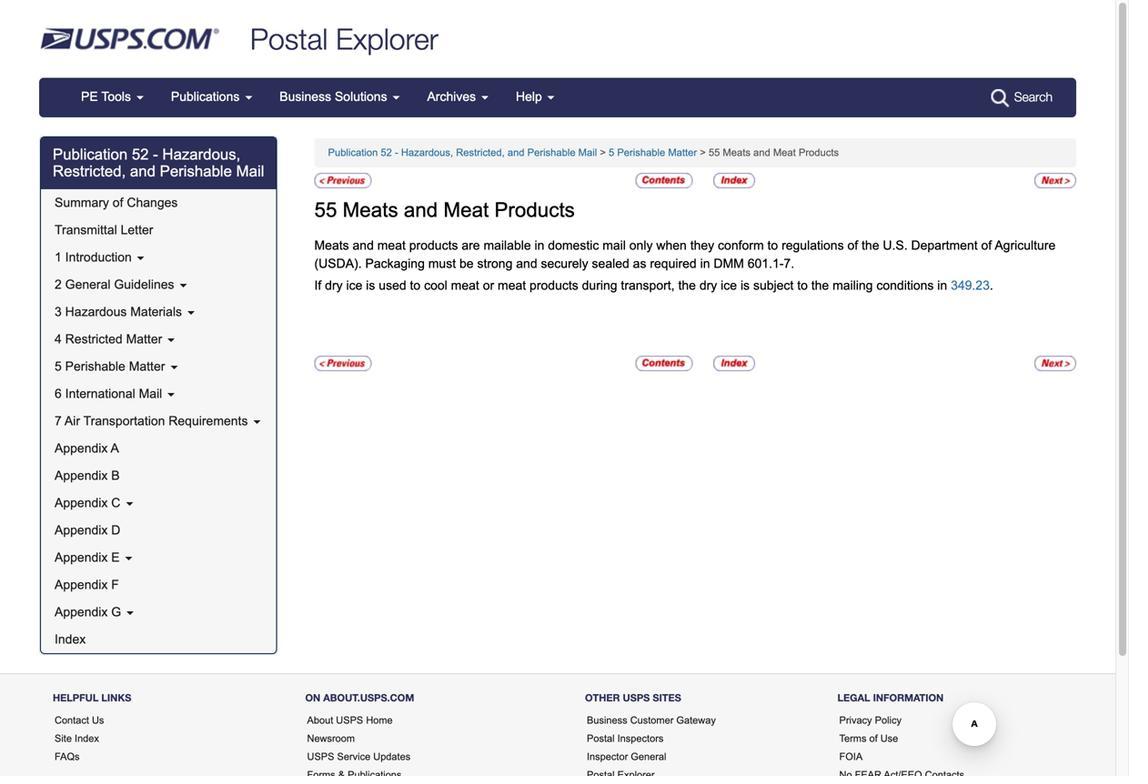 Task type: vqa. For each thing, say whether or not it's contained in the screenshot.
left Mail
yes



Task type: locate. For each thing, give the bounding box(es) containing it.
1 vertical spatial link to contents for "5 perishable matter" image
[[636, 356, 693, 371]]

0 vertical spatial postal
[[250, 21, 328, 56]]

business customer gateway link
[[587, 715, 716, 727]]

matter inside 4 restricted matter link
[[126, 332, 162, 346]]

2 horizontal spatial usps
[[623, 692, 650, 704]]

publication for publication 52 - hazardous, restricted, and perishable mail > 5 perishable matter > 55 meats and meat products
[[328, 147, 378, 159]]

5 appendix from the top
[[55, 551, 108, 565]]

transport,
[[621, 278, 675, 293]]

hazardous, down publications
[[162, 146, 241, 163]]

55 up (usda).
[[315, 198, 337, 221]]

2 vertical spatial mail
[[139, 387, 162, 401]]

0 vertical spatial usps
[[623, 692, 650, 704]]

contact
[[55, 715, 89, 727]]

appendix for appendix g
[[55, 605, 108, 620]]

meats and meat products link
[[343, 198, 575, 221]]

as
[[633, 257, 647, 271]]

52 up changes
[[132, 146, 149, 163]]

3 hazardous materials
[[55, 305, 186, 319]]

1 horizontal spatial postal
[[587, 733, 615, 745]]

the left mailing
[[812, 278, 830, 293]]

0 horizontal spatial 55
[[315, 198, 337, 221]]

link to index image
[[714, 356, 756, 371]]

0 vertical spatial mail
[[579, 147, 597, 159]]

in left 349.23 in the right top of the page
[[938, 278, 948, 293]]

hazardous, for publication 52 - hazardous, restricted, and perishable mail > 5 perishable matter > 55 meats and meat products
[[401, 147, 453, 159]]

0 vertical spatial meats
[[723, 147, 751, 159]]

and up link to index icon
[[754, 147, 771, 159]]

link to "54 eggs" image down the if
[[315, 356, 372, 371]]

publication 52 - hazardous, restricted, and perishable mail link down archives dropdown button
[[328, 147, 597, 159]]

general down 1 introduction on the top
[[65, 278, 111, 292]]

meats up link to index icon
[[723, 147, 751, 159]]

0 horizontal spatial to
[[410, 278, 421, 293]]

to
[[768, 238, 779, 252], [410, 278, 421, 293], [798, 278, 808, 293]]

to left cool
[[410, 278, 421, 293]]

1 horizontal spatial products
[[530, 278, 579, 293]]

1 horizontal spatial meat
[[451, 278, 480, 293]]

of inside privacy policy terms of use foia
[[870, 733, 878, 745]]

0 vertical spatial in
[[535, 238, 545, 252]]

help button
[[503, 79, 569, 115]]

5 perishable matter link
[[609, 147, 697, 159], [41, 353, 276, 381]]

1 vertical spatial meat
[[444, 198, 489, 221]]

1 introduction
[[55, 250, 135, 265]]

hazardous, for publication 52 - hazardous, restricted, and perishable mail
[[162, 146, 241, 163]]

publication 52 - hazardous, restricted, and perishable mail link up summary of changes link
[[53, 142, 264, 184]]

they
[[691, 238, 715, 252]]

index down appendix g in the bottom of the page
[[55, 633, 86, 647]]

the left u.s.
[[862, 238, 880, 252]]

meats inside meats and meat products are mailable in domestic mail only when they conform to regulations of the u.s. department of agriculture (usda). packaging must be strong and securely sealed as required in dmm 601.1-7. if dry ice is used to cool meat or meat products during transport, the dry ice is subject to the mailing conditions in 349.23 .
[[315, 238, 349, 252]]

1 horizontal spatial >
[[700, 147, 706, 159]]

postal inside business customer gateway postal inspectors inspector general
[[587, 733, 615, 745]]

0 horizontal spatial is
[[366, 278, 375, 293]]

2 link to "54 eggs" image from the top
[[315, 356, 372, 371]]

0 horizontal spatial dry
[[325, 278, 343, 293]]

appendix for appendix a
[[55, 442, 108, 456]]

postal up inspector
[[587, 733, 615, 745]]

meat right the or
[[498, 278, 526, 293]]

are
[[462, 238, 480, 252]]

helpful
[[53, 692, 99, 704]]

business inside business customer gateway postal inspectors inspector general
[[587, 715, 628, 727]]

- for publication 52 - hazardous, restricted, and perishable mail
[[153, 146, 158, 163]]

matter for 5 perishable matter
[[129, 360, 165, 374]]

mail inside 'publication 52 - hazardous, restricted, and perishable mail'
[[236, 163, 264, 180]]

of
[[113, 196, 123, 210], [848, 238, 859, 252], [982, 238, 993, 252], [870, 733, 878, 745]]

0 vertical spatial 5 perishable matter link
[[609, 147, 697, 159]]

is down dmm
[[741, 278, 750, 293]]

general inside business customer gateway postal inspectors inspector general
[[631, 752, 667, 763]]

3 appendix from the top
[[55, 496, 108, 510]]

of left use
[[870, 733, 878, 745]]

business inside 'popup button'
[[280, 90, 331, 104]]

2 is from the left
[[741, 278, 750, 293]]

c
[[111, 496, 121, 510]]

1 vertical spatial 5
[[55, 360, 62, 374]]

appendix down appendix e
[[55, 578, 108, 592]]

1 horizontal spatial to
[[768, 238, 779, 252]]

55
[[709, 147, 720, 159], [315, 198, 337, 221]]

0 vertical spatial link to "54 eggs" image
[[315, 173, 372, 189]]

0 vertical spatial 55
[[709, 147, 720, 159]]

0 horizontal spatial in
[[535, 238, 545, 252]]

usps for other
[[623, 692, 650, 704]]

2 horizontal spatial mail
[[579, 147, 597, 159]]

link to contents for "5 perishable matter" image
[[636, 173, 693, 189], [636, 356, 693, 371]]

52 for publication 52 - hazardous, restricted, and perishable mail > 5 perishable matter > 55 meats and meat products
[[381, 147, 392, 159]]

international
[[65, 387, 135, 401]]

usps
[[623, 692, 650, 704], [336, 715, 363, 727], [307, 752, 335, 763]]

on about.usps.com
[[305, 692, 415, 704]]

-
[[153, 146, 158, 163], [395, 147, 398, 159]]

0 vertical spatial link to contents for "5 perishable matter" image
[[636, 173, 693, 189]]

7 appendix from the top
[[55, 605, 108, 620]]

sealed
[[592, 257, 630, 271]]

dmm
[[714, 257, 745, 271]]

appendix inside 'link'
[[55, 551, 108, 565]]

changes
[[127, 196, 178, 210]]

publication up summary
[[53, 146, 128, 163]]

1 horizontal spatial general
[[631, 752, 667, 763]]

0 horizontal spatial hazardous,
[[162, 146, 241, 163]]

link to contents for "5 perishable matter" image left link to index image
[[636, 356, 693, 371]]

publication down solutions
[[328, 147, 378, 159]]

link to index image
[[714, 173, 756, 189]]

1 appendix from the top
[[55, 442, 108, 456]]

2 horizontal spatial meat
[[498, 278, 526, 293]]

guidelines
[[114, 278, 174, 292]]

0 horizontal spatial postal
[[250, 21, 328, 56]]

dry right the if
[[325, 278, 343, 293]]

is
[[366, 278, 375, 293], [741, 278, 750, 293]]

4
[[55, 332, 62, 346]]

55 up link to index icon
[[709, 147, 720, 159]]

appendix for appendix b
[[55, 469, 108, 483]]

to right subject
[[798, 278, 808, 293]]

hazardous, inside 'publication 52 - hazardous, restricted, and perishable mail'
[[162, 146, 241, 163]]

and down mailable
[[516, 257, 538, 271]]

appendix up appendix e
[[55, 524, 108, 538]]

site
[[55, 733, 72, 745]]

products up must
[[409, 238, 458, 252]]

1 horizontal spatial 55
[[709, 147, 720, 159]]

2 appendix from the top
[[55, 469, 108, 483]]

the down required
[[679, 278, 696, 293]]

conform
[[718, 238, 764, 252]]

customer
[[631, 715, 674, 727]]

1 horizontal spatial 5
[[609, 147, 615, 159]]

updates
[[373, 752, 411, 763]]

publication 52 - hazardous, restricted, and perishable mail link
[[53, 142, 264, 184], [328, 147, 597, 159]]

2 horizontal spatial to
[[798, 278, 808, 293]]

1 vertical spatial usps
[[336, 715, 363, 727]]

search
[[1015, 89, 1053, 104]]

restricted, down archives dropdown button
[[456, 147, 505, 159]]

- inside 'publication 52 - hazardous, restricted, and perishable mail'
[[153, 146, 158, 163]]

mail for publication 52 - hazardous, restricted, and perishable mail
[[236, 163, 264, 180]]

1 link to contents for "5 perishable matter" image from the top
[[636, 173, 693, 189]]

about
[[307, 715, 333, 727]]

ice down (usda).
[[346, 278, 363, 293]]

to up 601.1-
[[768, 238, 779, 252]]

must
[[429, 257, 456, 271]]

0 vertical spatial business
[[280, 90, 331, 104]]

dry down dmm
[[700, 278, 718, 293]]

1 vertical spatial 55
[[315, 198, 337, 221]]

1 vertical spatial business
[[587, 715, 628, 727]]

6 appendix from the top
[[55, 578, 108, 592]]

1 horizontal spatial -
[[395, 147, 398, 159]]

if
[[315, 278, 322, 293]]

summary of changes link
[[41, 189, 276, 217]]

1
[[55, 250, 62, 265]]

publication inside 'publication 52 - hazardous, restricted, and perishable mail'
[[53, 146, 128, 163]]

1 > from the left
[[600, 147, 606, 159]]

2 general guidelines link
[[41, 271, 276, 299]]

products down securely
[[530, 278, 579, 293]]

1 vertical spatial general
[[631, 752, 667, 763]]

mail inside 6 international mail link
[[139, 387, 162, 401]]

52 down solutions
[[381, 147, 392, 159]]

usps up business customer gateway link
[[623, 692, 650, 704]]

0 horizontal spatial products
[[409, 238, 458, 252]]

appendix down appendix f
[[55, 605, 108, 620]]

meats and meat products are mailable in domestic mail only when they conform to regulations of the u.s. department of agriculture (usda). packaging must be strong and securely sealed as required in dmm 601.1-7. if dry ice is used to cool meat or meat products during transport, the dry ice is subject to the mailing conditions in 349.23 .
[[315, 238, 1056, 293]]

meats up packaging
[[343, 198, 398, 221]]

contact us link
[[55, 715, 104, 727]]

- up 55 meats and meat products
[[395, 147, 398, 159]]

link to contents for "5 perishable matter" image up when
[[636, 173, 693, 189]]

0 horizontal spatial ice
[[346, 278, 363, 293]]

us
[[92, 715, 104, 727]]

1 vertical spatial mail
[[236, 163, 264, 180]]

postal explorer
[[250, 21, 439, 56]]

1 horizontal spatial dry
[[700, 278, 718, 293]]

restricted, up summary
[[53, 163, 126, 180]]

link to "54 eggs" image for link to index icon
[[315, 173, 372, 189]]

and down help
[[508, 147, 525, 159]]

meat up packaging
[[378, 238, 406, 252]]

0 horizontal spatial general
[[65, 278, 111, 292]]

(usda).
[[315, 257, 362, 271]]

restricted, inside 'publication 52 - hazardous, restricted, and perishable mail'
[[53, 163, 126, 180]]

0 horizontal spatial products
[[495, 198, 575, 221]]

in down they
[[701, 257, 711, 271]]

0 horizontal spatial usps
[[307, 752, 335, 763]]

0 horizontal spatial mail
[[139, 387, 162, 401]]

0 vertical spatial products
[[799, 147, 839, 159]]

2 vertical spatial matter
[[129, 360, 165, 374]]

0 horizontal spatial restricted,
[[53, 163, 126, 180]]

appendix for appendix c
[[55, 496, 108, 510]]

products
[[799, 147, 839, 159], [495, 198, 575, 221]]

1 horizontal spatial ice
[[721, 278, 737, 293]]

business solutions button
[[266, 79, 414, 115]]

usps down newsroom
[[307, 752, 335, 763]]

or
[[483, 278, 494, 293]]

1 horizontal spatial restricted,
[[456, 147, 505, 159]]

1 horizontal spatial mail
[[236, 163, 264, 180]]

link to "54 eggs" image for link to index image
[[315, 356, 372, 371]]

1 horizontal spatial meat
[[774, 147, 796, 159]]

link to "54 eggs" image up (usda).
[[315, 173, 372, 189]]

1 horizontal spatial is
[[741, 278, 750, 293]]

home
[[366, 715, 393, 727]]

2 link to contents for "5 perishable matter" image from the top
[[636, 356, 693, 371]]

1 horizontal spatial publication
[[328, 147, 378, 159]]

6 international mail
[[55, 387, 166, 401]]

2 dry from the left
[[700, 278, 718, 293]]

0 horizontal spatial business
[[280, 90, 331, 104]]

1 introduction link
[[41, 244, 276, 271]]

1 vertical spatial postal
[[587, 733, 615, 745]]

materials
[[130, 305, 182, 319]]

2 vertical spatial usps
[[307, 752, 335, 763]]

1 horizontal spatial usps
[[336, 715, 363, 727]]

g
[[111, 605, 121, 620]]

1 vertical spatial matter
[[126, 332, 162, 346]]

securely
[[541, 257, 589, 271]]

link to "54 eggs" image
[[315, 173, 372, 189], [315, 356, 372, 371]]

is left 'used'
[[366, 278, 375, 293]]

appendix b link
[[41, 463, 276, 490]]

and up changes
[[130, 163, 156, 180]]

a
[[111, 442, 119, 456]]

3 hazardous materials link
[[41, 299, 276, 326]]

ice down dmm
[[721, 278, 737, 293]]

1 vertical spatial meats
[[343, 198, 398, 221]]

1 vertical spatial restricted,
[[53, 163, 126, 180]]

perishable inside 'publication 52 - hazardous, restricted, and perishable mail'
[[160, 163, 232, 180]]

in up securely
[[535, 238, 545, 252]]

meat down be
[[451, 278, 480, 293]]

appendix up appendix f
[[55, 551, 108, 565]]

usps for about
[[336, 715, 363, 727]]

2 vertical spatial in
[[938, 278, 948, 293]]

0 horizontal spatial publication
[[53, 146, 128, 163]]

hazardous, up 55 meats and meat products
[[401, 147, 453, 159]]

1 vertical spatial in
[[701, 257, 711, 271]]

0 vertical spatial restricted,
[[456, 147, 505, 159]]

terms of use link
[[840, 733, 899, 745]]

- up changes
[[153, 146, 158, 163]]

appendix down appendix b
[[55, 496, 108, 510]]

and inside 'publication 52 - hazardous, restricted, and perishable mail'
[[130, 163, 156, 180]]

meats up (usda).
[[315, 238, 349, 252]]

0 horizontal spatial >
[[600, 147, 606, 159]]

1 vertical spatial link to "54 eggs" image
[[315, 356, 372, 371]]

0 horizontal spatial -
[[153, 146, 158, 163]]

52 inside 'publication 52 - hazardous, restricted, and perishable mail'
[[132, 146, 149, 163]]

hazardous,
[[162, 146, 241, 163], [401, 147, 453, 159]]

summary of changes
[[55, 196, 178, 210]]

letter
[[121, 223, 153, 237]]

appendix for appendix f
[[55, 578, 108, 592]]

inspector general link
[[587, 752, 667, 763]]

2 horizontal spatial in
[[938, 278, 948, 293]]

business left solutions
[[280, 90, 331, 104]]

0 horizontal spatial meat
[[444, 198, 489, 221]]

help
[[516, 90, 546, 104]]

dry
[[325, 278, 343, 293], [700, 278, 718, 293]]

subject
[[754, 278, 794, 293]]

usps down "on about.usps.com"
[[336, 715, 363, 727]]

1 link to "54 eggs" image from the top
[[315, 173, 372, 189]]

1 horizontal spatial 52
[[381, 147, 392, 159]]

4 appendix from the top
[[55, 524, 108, 538]]

general down inspectors
[[631, 752, 667, 763]]

the
[[862, 238, 880, 252], [679, 278, 696, 293], [812, 278, 830, 293]]

2 vertical spatial meats
[[315, 238, 349, 252]]

index down contact us link at the left bottom of page
[[75, 733, 99, 745]]

appendix up appendix b
[[55, 442, 108, 456]]

inspector
[[587, 752, 628, 763]]

u.s.
[[883, 238, 908, 252]]

55 meats and meat products
[[315, 198, 575, 221]]

0 horizontal spatial 5 perishable matter link
[[41, 353, 276, 381]]

>
[[600, 147, 606, 159], [700, 147, 706, 159]]

7.
[[784, 257, 795, 271]]

postal up 'business solutions' in the left of the page
[[250, 21, 328, 56]]

restricted, for publication 52 - hazardous, restricted, and perishable mail
[[53, 163, 126, 180]]

1 vertical spatial index
[[75, 733, 99, 745]]

0 horizontal spatial 52
[[132, 146, 149, 163]]

1 horizontal spatial hazardous,
[[401, 147, 453, 159]]

business for business customer gateway postal inspectors inspector general
[[587, 715, 628, 727]]

1 horizontal spatial business
[[587, 715, 628, 727]]

0 vertical spatial general
[[65, 278, 111, 292]]

appendix down appendix a
[[55, 469, 108, 483]]

business down other
[[587, 715, 628, 727]]



Task type: describe. For each thing, give the bounding box(es) containing it.
0 vertical spatial 5
[[609, 147, 615, 159]]

legal
[[838, 692, 871, 704]]

pe
[[81, 90, 98, 104]]

foia link
[[840, 752, 863, 763]]

349.23
[[951, 278, 990, 293]]

mail for publication 52 - hazardous, restricted, and perishable mail > 5 perishable matter > 55 meats and meat products
[[579, 147, 597, 159]]

publication 52 - hazardous, restricted, and perishable mail
[[53, 146, 264, 180]]

0 horizontal spatial meat
[[378, 238, 406, 252]]

contact us site index faqs
[[55, 715, 104, 763]]

transmittal letter
[[55, 223, 153, 237]]

3
[[55, 305, 62, 319]]

1 horizontal spatial publication 52 - hazardous, restricted, and perishable mail link
[[328, 147, 597, 159]]

2 > from the left
[[700, 147, 706, 159]]

about.usps.com
[[323, 692, 415, 704]]

inspectors
[[618, 733, 664, 745]]

1 ice from the left
[[346, 278, 363, 293]]

transmittal letter link
[[41, 217, 276, 244]]

hazardous
[[65, 305, 127, 319]]

packaging
[[366, 257, 425, 271]]

link to "56 plants" image
[[1035, 173, 1077, 189]]

introduction
[[65, 250, 132, 265]]

1 vertical spatial 5 perishable matter link
[[41, 353, 276, 381]]

required
[[650, 257, 697, 271]]

appendix for appendix e
[[55, 551, 108, 565]]

terms
[[840, 733, 867, 745]]

postal explorer link
[[250, 21, 439, 56]]

other usps sites
[[585, 692, 682, 704]]

349.23 link
[[951, 278, 990, 293]]

7 air transportation requirements link
[[41, 408, 276, 435]]

appendix e
[[55, 551, 123, 565]]

1 horizontal spatial the
[[812, 278, 830, 293]]

other
[[585, 692, 620, 704]]

appendix d link
[[41, 517, 276, 544]]

- for publication 52 - hazardous, restricted, and perishable mail > 5 perishable matter > 55 meats and meat products
[[395, 147, 398, 159]]

publications button
[[157, 79, 266, 115]]

newsroom link
[[307, 733, 355, 745]]

appendix for appendix d
[[55, 524, 108, 538]]

sites
[[653, 692, 682, 704]]

usps.com home. the profile of an eagle's head adjoining the words united states postal service are the two elements that are combined to form the corporate signature. image
[[39, 28, 219, 50]]

links
[[101, 692, 131, 704]]

0 horizontal spatial the
[[679, 278, 696, 293]]

2 ice from the left
[[721, 278, 737, 293]]

5 perishable matter
[[55, 360, 169, 374]]

0 vertical spatial products
[[409, 238, 458, 252]]

solutions
[[335, 90, 387, 104]]

use
[[881, 733, 899, 745]]

business solutions
[[280, 90, 391, 104]]

of right regulations
[[848, 238, 859, 252]]

requirements
[[169, 414, 248, 428]]

1 vertical spatial products
[[495, 198, 575, 221]]

link to contents for "5 perishable matter" image for link to index image
[[636, 356, 693, 371]]

archives
[[427, 90, 480, 104]]

policy
[[875, 715, 902, 727]]

e
[[111, 551, 120, 565]]

archives button
[[414, 79, 503, 115]]

.
[[990, 278, 994, 293]]

0 vertical spatial index
[[55, 633, 86, 647]]

0 vertical spatial matter
[[669, 147, 697, 159]]

and up must
[[404, 198, 438, 221]]

link to contents for "5 perishable matter" image for link to index icon
[[636, 173, 693, 189]]

appendix c link
[[41, 490, 276, 517]]

1 vertical spatial products
[[530, 278, 579, 293]]

postal inspectors link
[[587, 733, 664, 745]]

of left the agriculture
[[982, 238, 993, 252]]

mailable
[[484, 238, 531, 252]]

business customer gateway postal inspectors inspector general
[[587, 715, 716, 763]]

f
[[111, 578, 119, 592]]

6
[[55, 387, 62, 401]]

link to "56 plants" image
[[1035, 356, 1077, 371]]

matter for 4 restricted matter
[[126, 332, 162, 346]]

0 horizontal spatial publication 52 - hazardous, restricted, and perishable mail link
[[53, 142, 264, 184]]

explorer
[[336, 21, 439, 56]]

publication for publication 52 - hazardous, restricted, and perishable mail
[[53, 146, 128, 163]]

during
[[582, 278, 618, 293]]

0 vertical spatial meat
[[774, 147, 796, 159]]

search link
[[983, 79, 1062, 117]]

1 is from the left
[[366, 278, 375, 293]]

strong
[[477, 257, 513, 271]]

appendix e link
[[41, 544, 276, 572]]

transportation
[[83, 414, 165, 428]]

publications
[[171, 90, 243, 104]]

transmittal
[[55, 223, 117, 237]]

52 for publication 52 - hazardous, restricted, and perishable mail
[[132, 146, 149, 163]]

publication 52 - hazardous, restricted, and perishable mail > 5 perishable matter > 55 meats and meat products
[[328, 147, 839, 159]]

6 international mail link
[[41, 381, 276, 408]]

tools
[[101, 90, 131, 104]]

search image
[[992, 89, 1010, 108]]

service
[[337, 752, 371, 763]]

d
[[111, 524, 121, 538]]

department
[[912, 238, 978, 252]]

of up transmittal letter
[[113, 196, 123, 210]]

mail
[[603, 238, 626, 252]]

faqs
[[55, 752, 80, 763]]

1 horizontal spatial products
[[799, 147, 839, 159]]

appendix a
[[55, 442, 119, 456]]

business for business solutions
[[280, 90, 331, 104]]

restricted, for publication 52 - hazardous, restricted, and perishable mail > 5 perishable matter > 55 meats and meat products
[[456, 147, 505, 159]]

2
[[55, 278, 62, 292]]

privacy policy terms of use foia
[[840, 715, 902, 763]]

conditions
[[877, 278, 934, 293]]

1 horizontal spatial in
[[701, 257, 711, 271]]

gateway
[[677, 715, 716, 727]]

privacy policy link
[[840, 715, 902, 727]]

4 restricted matter link
[[41, 326, 276, 353]]

be
[[460, 257, 474, 271]]

0 horizontal spatial 5
[[55, 360, 62, 374]]

index inside contact us site index faqs
[[75, 733, 99, 745]]

legal information
[[838, 692, 944, 704]]

appendix g link
[[41, 599, 276, 626]]

appendix b
[[55, 469, 120, 483]]

and up (usda).
[[353, 238, 374, 252]]

if dry ice is used to cool meat or meat products during transport, the dry ice is subject to the mailing conditions in link
[[315, 278, 951, 293]]

appendix f
[[55, 578, 119, 592]]

1 dry from the left
[[325, 278, 343, 293]]

air
[[65, 414, 80, 428]]

1 horizontal spatial 5 perishable matter link
[[609, 147, 697, 159]]

2 horizontal spatial the
[[862, 238, 880, 252]]



